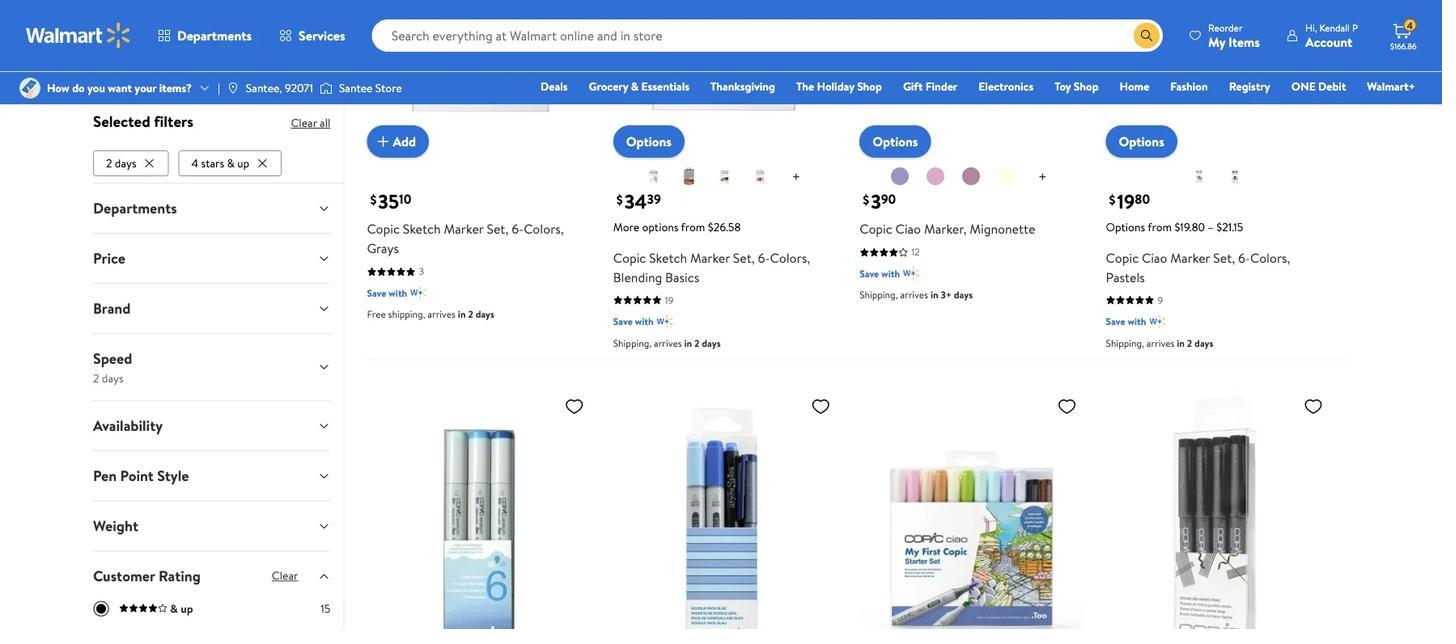 Task type: describe. For each thing, give the bounding box(es) containing it.
with left walmart plus icon at left top
[[389, 286, 407, 300]]

4 stars & up
[[191, 155, 249, 171]]

departments tab
[[80, 183, 343, 233]]

12
[[911, 245, 920, 259]]

save with for walmart plus icon at left top
[[367, 286, 407, 300]]

more
[[613, 219, 639, 235]]

rating
[[159, 566, 201, 586]]

filters
[[154, 111, 193, 132]]

+ for 3
[[1038, 167, 1047, 187]]

copic multiliner set, 4-pen, black, broad image
[[1106, 389, 1330, 630]]

items?
[[159, 80, 192, 96]]

walmart plus image for 34
[[657, 313, 673, 330]]

+ button for 3
[[1025, 164, 1060, 190]]

4 for 4
[[1407, 18, 1413, 32]]

search icon image
[[1140, 29, 1153, 42]]

colors, for 34
[[770, 249, 810, 266]]

arrives right shipping,
[[428, 307, 456, 321]]

one debit link
[[1284, 78, 1353, 95]]

$ for 34
[[616, 191, 623, 208]]

clear all button
[[291, 110, 330, 136]]

save up shipping, arrives in 3+ days
[[860, 266, 879, 280]]

$21.15
[[1217, 219, 1243, 235]]

more options from $26.58
[[613, 219, 741, 235]]

copic for copic sketch marker set, 6-colors, blending basics
[[613, 249, 646, 266]]

copic sketch marker fusion set, 3-colors, #6 image
[[367, 389, 591, 630]]

shipping, arrives in 2 days for 19
[[1106, 336, 1213, 350]]

add to favorites list, copic copic ciao marker my first copic starter set, 12-piece set image
[[1057, 396, 1077, 416]]

basics
[[665, 268, 699, 286]]

marker inside copic sketch marker set, 6-colors, grays
[[444, 220, 484, 238]]

colors, for 19
[[1250, 249, 1290, 266]]

walmart+ link
[[1360, 78, 1423, 95]]

copic ciao marker set, 6-colors, pastels image
[[1106, 0, 1330, 145]]

0 vertical spatial 3
[[871, 188, 881, 215]]

35
[[378, 188, 399, 215]]

floral favorites 1 image
[[715, 167, 734, 186]]

reorder
[[1208, 21, 1243, 34]]

clear all
[[291, 115, 330, 131]]

1 horizontal spatial walmart plus image
[[903, 265, 919, 281]]

copic ciao marker, mignonette image
[[860, 0, 1083, 145]]

39
[[647, 190, 661, 208]]

debit
[[1318, 78, 1346, 94]]

2 days button
[[93, 150, 169, 176]]

3+
[[941, 288, 952, 302]]

essentials
[[641, 78, 689, 94]]

departments button
[[80, 183, 343, 233]]

brand
[[93, 298, 131, 319]]

copic ciao marker set, 6-colors, pastels
[[1106, 249, 1290, 286]]

grocery & essentials link
[[581, 78, 697, 95]]

save down pastels
[[1106, 315, 1125, 328]]

how do you want your items?
[[47, 80, 192, 96]]

copic sketch marker set, 6-colors, blending basics image
[[613, 0, 837, 145]]

$19.80
[[1175, 219, 1205, 235]]

$ for 19
[[1109, 191, 1116, 208]]

reorder my items
[[1208, 21, 1260, 51]]

up inside button
[[237, 155, 249, 171]]

 image for santee, 92071
[[226, 82, 239, 95]]

selected filters
[[93, 111, 193, 132]]

thanksgiving
[[711, 78, 775, 94]]

1 shop from the left
[[857, 78, 882, 94]]

pastels
[[1106, 268, 1145, 286]]

home link
[[1112, 78, 1157, 95]]

finder
[[926, 78, 958, 94]]

6- for 34
[[758, 249, 770, 266]]

marker for 19
[[1170, 249, 1210, 266]]

services
[[299, 27, 345, 45]]

gift
[[903, 78, 923, 94]]

price
[[93, 248, 125, 268]]

4 stars & up list item
[[179, 147, 285, 176]]

azalea image
[[926, 167, 945, 186]]

sketch for blending
[[649, 249, 687, 266]]

list containing 2 days
[[93, 147, 330, 176]]

availability tab
[[80, 401, 343, 450]]

80
[[1135, 190, 1150, 208]]

walmart plus image for 19
[[1149, 313, 1166, 330]]

 image for santee store
[[320, 80, 333, 96]]

2 horizontal spatial &
[[631, 78, 639, 94]]

walmart image
[[26, 23, 131, 49]]

speed 2 days
[[93, 349, 132, 386]]

in left '3+'
[[931, 288, 938, 302]]

2 days
[[106, 155, 136, 171]]

pastels image
[[1189, 167, 1209, 186]]

add to favorites list, copic multiliner set, 4-pen, black, broad image
[[1304, 396, 1323, 416]]

fashion link
[[1163, 78, 1215, 95]]

save up free
[[367, 286, 386, 300]]

options down $ 19 80
[[1106, 219, 1145, 235]]

$26.58
[[708, 219, 741, 235]]

$ for 3
[[863, 191, 869, 208]]

9
[[1158, 293, 1163, 307]]

Search search field
[[372, 19, 1163, 52]]

customer rating
[[93, 566, 201, 586]]

+ for 34
[[792, 167, 801, 187]]

4 stars & up button
[[179, 150, 282, 176]]

Walmart Site-Wide search field
[[372, 19, 1163, 52]]

with down pastels
[[1128, 315, 1146, 328]]

shipping, arrives in 2 days for 34
[[613, 336, 721, 350]]

price button
[[80, 234, 343, 283]]

hi, kendall p account
[[1305, 21, 1358, 51]]

applied filters section element
[[93, 111, 193, 132]]

+ button for 34
[[779, 164, 814, 190]]

$ 34 39
[[616, 188, 661, 215]]

$166.86
[[1390, 40, 1417, 51]]

the
[[796, 78, 814, 94]]

registry link
[[1222, 78, 1278, 95]]

departments button
[[144, 16, 265, 55]]

items
[[1228, 33, 1260, 51]]

2 down copic ciao marker set, 6-colors, pastels
[[1187, 336, 1192, 350]]

style
[[157, 466, 189, 486]]

marker,
[[924, 220, 967, 238]]

10
[[399, 190, 411, 208]]

holiday
[[817, 78, 854, 94]]

colors, inside copic sketch marker set, 6-colors, grays
[[524, 220, 564, 238]]

walmart+
[[1367, 78, 1415, 94]]

shipping, for 19
[[1106, 336, 1144, 350]]

electronics
[[979, 78, 1034, 94]]

santee
[[339, 80, 373, 96]]

2 shop from the left
[[1074, 78, 1099, 94]]

copic ciao marker, mignonette
[[860, 220, 1035, 238]]

90
[[881, 190, 896, 208]]

customer rating button
[[80, 552, 343, 601]]

add to favorites list, copic doodle pack, blue image
[[811, 396, 830, 416]]

baby blossoms image
[[961, 167, 981, 186]]

ciao for marker
[[1142, 249, 1167, 266]]

copic for copic ciao marker set, 6-colors, pastels
[[1106, 249, 1139, 266]]

$ 3 90
[[863, 188, 896, 215]]

pen point style button
[[80, 451, 343, 501]]

walmart plus image
[[410, 285, 427, 301]]

with up shipping, arrives in 3+ days
[[881, 266, 900, 280]]

blending
[[613, 268, 662, 286]]

save down blending
[[613, 315, 633, 328]]

deals link
[[533, 78, 575, 95]]

arrives left '3+'
[[900, 288, 928, 302]]

customer
[[93, 566, 155, 586]]

set, for 34
[[733, 249, 755, 266]]

days inside the speed 2 days
[[102, 370, 123, 386]]



Task type: locate. For each thing, give the bounding box(es) containing it.
store
[[375, 80, 402, 96]]

weight
[[93, 516, 138, 536]]

grocery
[[589, 78, 628, 94]]

list
[[93, 147, 330, 176]]

in
[[931, 288, 938, 302], [458, 307, 466, 321], [684, 336, 692, 350], [1177, 336, 1185, 350]]

1 options link from the left
[[613, 125, 685, 158]]

2 inside the speed 2 days
[[93, 370, 99, 386]]

15
[[321, 601, 330, 617]]

1 $ from the left
[[370, 191, 377, 208]]

arrives
[[900, 288, 928, 302], [428, 307, 456, 321], [654, 336, 682, 350], [1147, 336, 1175, 350]]

options up blending basics image
[[626, 133, 672, 150]]

|
[[218, 80, 220, 96]]

$ inside $ 19 80
[[1109, 191, 1116, 208]]

1 horizontal spatial 4
[[1407, 18, 1413, 32]]

options
[[626, 133, 672, 150], [873, 133, 918, 150], [1119, 133, 1164, 150], [1106, 219, 1145, 235]]

copic inside copic sketch marker set, 6-colors, blending basics
[[613, 249, 646, 266]]

marker inside copic ciao marker set, 6-colors, pastels
[[1170, 249, 1210, 266]]

you
[[87, 80, 105, 96]]

2 right shipping,
[[468, 307, 473, 321]]

walmart plus image down 12
[[903, 265, 919, 281]]

 image left how
[[19, 78, 40, 99]]

3
[[871, 188, 881, 215], [419, 264, 424, 278]]

days inside button
[[115, 155, 136, 171]]

copic for copic sketch marker set, 6-colors, grays
[[367, 220, 400, 238]]

weight tab
[[80, 501, 343, 551]]

options from $19.80 – $21.15
[[1106, 219, 1243, 235]]

1 from from the left
[[681, 219, 705, 235]]

options for 34
[[626, 133, 672, 150]]

1 + button from the left
[[779, 164, 814, 190]]

copic sketch marker set, 6-colors, grays
[[367, 220, 564, 257]]

$ left 90
[[863, 191, 869, 208]]

from left $19.80 at top
[[1148, 219, 1172, 235]]

1 horizontal spatial shipping,
[[860, 288, 898, 302]]

92071
[[285, 80, 313, 96]]

2 vertical spatial &
[[170, 601, 178, 617]]

3 options link from the left
[[1106, 125, 1177, 158]]

0 horizontal spatial + button
[[779, 164, 814, 190]]

4 up $166.86
[[1407, 18, 1413, 32]]

brand tab
[[80, 284, 343, 333]]

1 horizontal spatial from
[[1148, 219, 1172, 235]]

save with down blending
[[613, 315, 654, 328]]

2 down basics
[[694, 336, 700, 350]]

shop
[[857, 78, 882, 94], [1074, 78, 1099, 94]]

$ inside $ 35 10
[[370, 191, 377, 208]]

0 horizontal spatial marker
[[444, 220, 484, 238]]

0 horizontal spatial  image
[[19, 78, 40, 99]]

1 vertical spatial 3
[[419, 264, 424, 278]]

copic up blending
[[613, 249, 646, 266]]

1 vertical spatial up
[[181, 601, 193, 617]]

2 inside button
[[106, 155, 112, 171]]

copic
[[367, 220, 400, 238], [860, 220, 892, 238], [613, 249, 646, 266], [1106, 249, 1139, 266]]

4 left stars on the left
[[191, 155, 198, 171]]

ciao inside copic ciao marker set, 6-colors, pastels
[[1142, 249, 1167, 266]]

1 horizontal spatial 19
[[1117, 188, 1135, 215]]

2 horizontal spatial set,
[[1213, 249, 1235, 266]]

+ button right floral favorites 2 image
[[779, 164, 814, 190]]

days down copic sketch marker set, 6-colors, blending basics
[[702, 336, 721, 350]]

barium yellow image
[[997, 167, 1016, 186]]

colors,
[[524, 220, 564, 238], [770, 249, 810, 266], [1250, 249, 1290, 266]]

1 horizontal spatial shipping, arrives in 2 days
[[1106, 336, 1213, 350]]

amethyst image
[[890, 167, 910, 186]]

$ left 35
[[370, 191, 377, 208]]

pen point style tab
[[80, 451, 343, 501]]

& right the grocery on the top left of page
[[631, 78, 639, 94]]

1 horizontal spatial options link
[[860, 125, 931, 158]]

the holiday shop
[[796, 78, 882, 94]]

0 horizontal spatial &
[[170, 601, 178, 617]]

add to favorites list, copic sketch marker fusion set, 3-colors, #6 image
[[565, 396, 584, 416]]

with
[[881, 266, 900, 280], [389, 286, 407, 300], [635, 315, 654, 328], [1128, 315, 1146, 328]]

1 vertical spatial ciao
[[1142, 249, 1167, 266]]

in down basics
[[684, 336, 692, 350]]

mignonette
[[970, 220, 1035, 238]]

set, inside copic sketch marker set, 6-colors, blending basics
[[733, 249, 755, 266]]

home
[[1120, 78, 1149, 94]]

2 horizontal spatial  image
[[320, 80, 333, 96]]

0 horizontal spatial sketch
[[403, 220, 441, 238]]

departments inside departments popup button
[[177, 27, 252, 45]]

& down the rating
[[170, 601, 178, 617]]

in down copic ciao marker set, 6-colors, pastels
[[1177, 336, 1185, 350]]

6- inside copic ciao marker set, 6-colors, pastels
[[1238, 249, 1250, 266]]

clear
[[291, 115, 317, 131], [272, 568, 298, 584]]

0 horizontal spatial ciao
[[895, 220, 921, 238]]

$ 35 10
[[370, 188, 411, 215]]

speed tab
[[80, 334, 343, 400]]

1 horizontal spatial  image
[[226, 82, 239, 95]]

shipping, arrives in 2 days down 9
[[1106, 336, 1213, 350]]

4 $ from the left
[[1109, 191, 1116, 208]]

shipping, down blending
[[613, 336, 652, 350]]

up down the rating
[[181, 601, 193, 617]]

 image right the |
[[226, 82, 239, 95]]

19 down basics
[[665, 293, 674, 307]]

set, inside copic ciao marker set, 6-colors, pastels
[[1213, 249, 1235, 266]]

2 from from the left
[[1148, 219, 1172, 235]]

1 shipping, arrives in 2 days from the left
[[613, 336, 721, 350]]

1 vertical spatial departments
[[93, 198, 177, 218]]

 image right 92071
[[320, 80, 333, 96]]

the holiday shop link
[[789, 78, 889, 95]]

one
[[1291, 78, 1316, 94]]

2 + button from the left
[[1025, 164, 1060, 190]]

0 vertical spatial 19
[[1117, 188, 1135, 215]]

sketch
[[403, 220, 441, 238], [649, 249, 687, 266]]

+ right floral favorites 2 image
[[792, 167, 801, 187]]

1 horizontal spatial up
[[237, 155, 249, 171]]

save with up shipping, arrives in 3+ days
[[860, 266, 900, 280]]

stars
[[201, 155, 224, 171]]

copic sketch marker set, 6-colors, grays image
[[367, 0, 591, 145]]

speed
[[93, 349, 132, 369]]

save with
[[860, 266, 900, 280], [367, 286, 407, 300], [613, 315, 654, 328], [1106, 315, 1146, 328]]

1 + from the left
[[792, 167, 801, 187]]

earth essentials image
[[679, 167, 699, 186]]

days down selected
[[115, 155, 136, 171]]

your
[[135, 80, 156, 96]]

one debit
[[1291, 78, 1346, 94]]

1 vertical spatial &
[[227, 155, 235, 171]]

want
[[108, 80, 132, 96]]

sea image
[[1225, 167, 1244, 186]]

1 vertical spatial 19
[[665, 293, 674, 307]]

set, inside copic sketch marker set, 6-colors, grays
[[487, 220, 508, 238]]

0 horizontal spatial from
[[681, 219, 705, 235]]

2 $ from the left
[[616, 191, 623, 208]]

options link up amethyst image
[[860, 125, 931, 158]]

1 horizontal spatial 6-
[[758, 249, 770, 266]]

$ inside $ 34 39
[[616, 191, 623, 208]]

0 horizontal spatial 3
[[419, 264, 424, 278]]

departments inside departments dropdown button
[[93, 198, 177, 218]]

options link for 3
[[860, 125, 931, 158]]

days down speed
[[102, 370, 123, 386]]

0 horizontal spatial options link
[[613, 125, 685, 158]]

shop right holiday
[[857, 78, 882, 94]]

copic down $ 3 90
[[860, 220, 892, 238]]

1 horizontal spatial &
[[227, 155, 235, 171]]

34
[[625, 188, 647, 215]]

arrives down 9
[[1147, 336, 1175, 350]]

from
[[681, 219, 705, 235], [1148, 219, 1172, 235]]

walmart plus image down basics
[[657, 313, 673, 330]]

2 down selected
[[106, 155, 112, 171]]

1 horizontal spatial colors,
[[770, 249, 810, 266]]

up right stars on the left
[[237, 155, 249, 171]]

floral favorites 2 image
[[751, 167, 770, 186]]

days right '3+'
[[954, 288, 973, 302]]

ciao up 12
[[895, 220, 921, 238]]

0 horizontal spatial set,
[[487, 220, 508, 238]]

toy shop
[[1055, 78, 1099, 94]]

shipping, arrives in 3+ days
[[860, 288, 973, 302]]

my
[[1208, 33, 1225, 51]]

$ left the 80
[[1109, 191, 1116, 208]]

deals
[[541, 78, 568, 94]]

blending basics image
[[644, 167, 663, 186]]

from left $26.58
[[681, 219, 705, 235]]

6- inside copic sketch marker set, 6-colors, blending basics
[[758, 249, 770, 266]]

+ button
[[779, 164, 814, 190], [1025, 164, 1060, 190]]

2 down speed
[[93, 370, 99, 386]]

2 shipping, arrives in 2 days from the left
[[1106, 336, 1213, 350]]

clear button
[[252, 565, 318, 588]]

& up
[[170, 601, 193, 617]]

0 horizontal spatial 4
[[191, 155, 198, 171]]

options for 3
[[873, 133, 918, 150]]

sketch inside copic sketch marker set, 6-colors, grays
[[403, 220, 441, 238]]

$
[[370, 191, 377, 208], [616, 191, 623, 208], [863, 191, 869, 208], [1109, 191, 1116, 208]]

add button
[[367, 125, 429, 158]]

sketch down the 10
[[403, 220, 441, 238]]

pen point style
[[93, 466, 189, 486]]

0 horizontal spatial walmart plus image
[[657, 313, 673, 330]]

2 horizontal spatial shipping,
[[1106, 336, 1144, 350]]

clear for clear
[[272, 568, 298, 584]]

0 vertical spatial sketch
[[403, 220, 441, 238]]

days down copic sketch marker set, 6-colors, grays
[[476, 307, 494, 321]]

& right stars on the left
[[227, 155, 235, 171]]

ciao up pastels
[[1142, 249, 1167, 266]]

+ button right barium yellow icon
[[1025, 164, 1060, 190]]

up
[[237, 155, 249, 171], [181, 601, 193, 617]]

with down blending
[[635, 315, 654, 328]]

shop right 'toy'
[[1074, 78, 1099, 94]]

2 options link from the left
[[860, 125, 931, 158]]

1 horizontal spatial ciao
[[1142, 249, 1167, 266]]

customer rating tab
[[80, 552, 343, 601]]

0 horizontal spatial shipping, arrives in 2 days
[[613, 336, 721, 350]]

2 horizontal spatial options link
[[1106, 125, 1177, 158]]

options down "home"
[[1119, 133, 1164, 150]]

save with for 34's walmart plus image
[[613, 315, 654, 328]]

free
[[367, 307, 386, 321]]

0 horizontal spatial +
[[792, 167, 801, 187]]

set, for 19
[[1213, 249, 1235, 266]]

2 days list item
[[93, 147, 172, 176]]

1 horizontal spatial + button
[[1025, 164, 1060, 190]]

sketch up basics
[[649, 249, 687, 266]]

1 vertical spatial 4
[[191, 155, 198, 171]]

weight button
[[80, 501, 343, 551]]

shipping,
[[388, 307, 425, 321]]

selected
[[93, 111, 150, 132]]

toy shop link
[[1047, 78, 1106, 95]]

copic copic ciao marker my first copic starter set, 12-piece set image
[[860, 389, 1083, 630]]

price tab
[[80, 234, 343, 283]]

options up amethyst image
[[873, 133, 918, 150]]

account
[[1305, 33, 1352, 51]]

shipping, down pastels
[[1106, 336, 1144, 350]]

0 horizontal spatial colors,
[[524, 220, 564, 238]]

sketch inside copic sketch marker set, 6-colors, blending basics
[[649, 249, 687, 266]]

copic up pastels
[[1106, 249, 1139, 266]]

1 horizontal spatial +
[[1038, 167, 1047, 187]]

colors, inside copic sketch marker set, 6-colors, blending basics
[[770, 249, 810, 266]]

3 $ from the left
[[863, 191, 869, 208]]

copic doodle pack, blue image
[[613, 389, 837, 630]]

4 out of 5 stars and up, 15 items radio
[[93, 601, 109, 617]]

2 horizontal spatial 6-
[[1238, 249, 1250, 266]]

save with for walmart plus image related to 19
[[1106, 315, 1146, 328]]

 image for how do you want your items?
[[19, 78, 40, 99]]

all
[[320, 115, 330, 131]]

grays
[[367, 239, 399, 257]]

availability button
[[80, 401, 343, 450]]

add to cart image
[[373, 132, 393, 151]]

& inside button
[[227, 155, 235, 171]]

registry
[[1229, 78, 1270, 94]]

shipping, arrives in 2 days down basics
[[613, 336, 721, 350]]

options for 19
[[1119, 133, 1164, 150]]

0 horizontal spatial departments
[[93, 198, 177, 218]]

brand button
[[80, 284, 343, 333]]

0 horizontal spatial up
[[181, 601, 193, 617]]

santee,
[[246, 80, 282, 96]]

in right shipping,
[[458, 307, 466, 321]]

options link for 34
[[613, 125, 685, 158]]

sketch for grays
[[403, 220, 441, 238]]

shipping, for 34
[[613, 336, 652, 350]]

options link up blending basics image
[[613, 125, 685, 158]]

1 horizontal spatial shop
[[1074, 78, 1099, 94]]

services button
[[265, 16, 359, 55]]

save with up free
[[367, 286, 407, 300]]

+
[[792, 167, 801, 187], [1038, 167, 1047, 187]]

1 horizontal spatial marker
[[690, 249, 730, 266]]

colors, inside copic ciao marker set, 6-colors, pastels
[[1250, 249, 1290, 266]]

2 horizontal spatial colors,
[[1250, 249, 1290, 266]]

arrives down basics
[[654, 336, 682, 350]]

walmart plus image
[[903, 265, 919, 281], [657, 313, 673, 330], [1149, 313, 1166, 330]]

0 vertical spatial &
[[631, 78, 639, 94]]

 image
[[19, 78, 40, 99], [320, 80, 333, 96], [226, 82, 239, 95]]

grocery & essentials
[[589, 78, 689, 94]]

6-
[[512, 220, 524, 238], [758, 249, 770, 266], [1238, 249, 1250, 266]]

1 horizontal spatial set,
[[733, 249, 755, 266]]

$ left 34
[[616, 191, 623, 208]]

do
[[72, 80, 85, 96]]

kendall
[[1319, 21, 1350, 34]]

ciao
[[895, 220, 921, 238], [1142, 249, 1167, 266]]

0 vertical spatial departments
[[177, 27, 252, 45]]

1 horizontal spatial departments
[[177, 27, 252, 45]]

departments up the |
[[177, 27, 252, 45]]

save with down pastels
[[1106, 315, 1146, 328]]

0 vertical spatial up
[[237, 155, 249, 171]]

clear for clear all
[[291, 115, 317, 131]]

ciao for marker,
[[895, 220, 921, 238]]

how
[[47, 80, 69, 96]]

days down copic ciao marker set, 6-colors, pastels
[[1195, 336, 1213, 350]]

marker inside copic sketch marker set, 6-colors, blending basics
[[690, 249, 730, 266]]

save with for the middle walmart plus image
[[860, 266, 900, 280]]

options link down "home"
[[1106, 125, 1177, 158]]

6- inside copic sketch marker set, 6-colors, grays
[[512, 220, 524, 238]]

4 inside button
[[191, 155, 198, 171]]

hi,
[[1305, 21, 1317, 34]]

marker for 34
[[690, 249, 730, 266]]

0 horizontal spatial 19
[[665, 293, 674, 307]]

0 horizontal spatial shipping,
[[613, 336, 652, 350]]

1 horizontal spatial 3
[[871, 188, 881, 215]]

0 vertical spatial ciao
[[895, 220, 921, 238]]

copic inside copic ciao marker set, 6-colors, pastels
[[1106, 249, 1139, 266]]

2 horizontal spatial walmart plus image
[[1149, 313, 1166, 330]]

free shipping, arrives in 2 days
[[367, 307, 494, 321]]

electronics link
[[971, 78, 1041, 95]]

marker
[[444, 220, 484, 238], [690, 249, 730, 266], [1170, 249, 1210, 266]]

$ inside $ 3 90
[[863, 191, 869, 208]]

–
[[1208, 219, 1214, 235]]

4 for 4 stars & up
[[191, 155, 198, 171]]

add
[[393, 132, 416, 150]]

2 + from the left
[[1038, 167, 1047, 187]]

4
[[1407, 18, 1413, 32], [191, 155, 198, 171]]

copic for copic ciao marker, mignonette
[[860, 220, 892, 238]]

copic inside copic sketch marker set, 6-colors, grays
[[367, 220, 400, 238]]

2 horizontal spatial marker
[[1170, 249, 1210, 266]]

0 horizontal spatial shop
[[857, 78, 882, 94]]

6- for 19
[[1238, 249, 1250, 266]]

walmart plus image down 9
[[1149, 313, 1166, 330]]

+ right barium yellow icon
[[1038, 167, 1047, 187]]

pen
[[93, 466, 117, 486]]

departments down 2 days button
[[93, 198, 177, 218]]

shipping, left '3+'
[[860, 288, 898, 302]]

options
[[642, 219, 679, 235]]

options link for 19
[[1106, 125, 1177, 158]]

copic sketch marker set, 6-colors, blending basics
[[613, 249, 810, 286]]

1 vertical spatial clear
[[272, 568, 298, 584]]

1 vertical spatial sketch
[[649, 249, 687, 266]]

0 horizontal spatial 6-
[[512, 220, 524, 238]]

1 horizontal spatial sketch
[[649, 249, 687, 266]]

19 up options from $19.80 – $21.15
[[1117, 188, 1135, 215]]

point
[[120, 466, 154, 486]]

$ 19 80
[[1109, 188, 1150, 215]]

0 vertical spatial 4
[[1407, 18, 1413, 32]]

copic up 'grays'
[[367, 220, 400, 238]]

0 vertical spatial clear
[[291, 115, 317, 131]]

$ for 35
[[370, 191, 377, 208]]



Task type: vqa. For each thing, say whether or not it's contained in the screenshot.
2 in the "Speed 2 days"
yes



